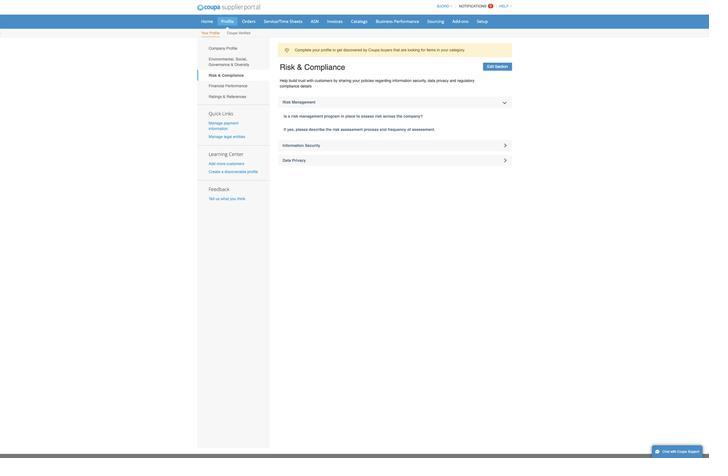 Task type: locate. For each thing, give the bounding box(es) containing it.
help right 0
[[499, 4, 509, 8]]

performance right business
[[394, 19, 419, 24]]

to
[[333, 48, 336, 52], [356, 114, 360, 119]]

1 horizontal spatial by
[[363, 48, 367, 52]]

1 horizontal spatial in
[[437, 48, 440, 52]]

0 vertical spatial performance
[[394, 19, 419, 24]]

financial performance
[[209, 84, 247, 88]]

risk & compliance up trust
[[280, 63, 345, 72]]

risk up is
[[283, 100, 291, 104]]

coupa
[[227, 31, 237, 35], [368, 48, 380, 52], [677, 450, 687, 454]]

0 vertical spatial a
[[288, 114, 290, 119]]

0 vertical spatial risk & compliance
[[280, 63, 345, 72]]

1 horizontal spatial risk & compliance
[[280, 63, 345, 72]]

risk left across
[[375, 114, 382, 119]]

chat with coupa support button
[[652, 446, 703, 458]]

1 vertical spatial with
[[671, 450, 677, 454]]

1 vertical spatial risk & compliance
[[209, 73, 244, 78]]

sourcing link
[[424, 17, 448, 25]]

and right process
[[380, 127, 387, 132]]

risk management heading
[[278, 97, 512, 108]]

company
[[209, 46, 225, 51]]

governance
[[209, 62, 230, 67]]

0 horizontal spatial profile
[[247, 170, 258, 174]]

risk up build
[[280, 63, 295, 72]]

and
[[450, 78, 456, 83], [380, 127, 387, 132]]

yes,
[[287, 127, 295, 132]]

0 horizontal spatial to
[[333, 48, 336, 52]]

trust
[[298, 78, 306, 83]]

a for is
[[288, 114, 290, 119]]

profile right "discoverable"
[[247, 170, 258, 174]]

frequency
[[388, 127, 406, 132]]

1 vertical spatial manage
[[209, 135, 223, 139]]

by inside alert
[[363, 48, 367, 52]]

0 vertical spatial in
[[437, 48, 440, 52]]

1 horizontal spatial a
[[288, 114, 290, 119]]

assessment.
[[412, 127, 435, 132]]

and right privacy
[[450, 78, 456, 83]]

1 horizontal spatial help
[[499, 4, 509, 8]]

with right chat
[[671, 450, 677, 454]]

0 horizontal spatial risk & compliance
[[209, 73, 244, 78]]

profile link
[[218, 17, 237, 25]]

1 vertical spatial customers
[[227, 162, 244, 166]]

ratings & references
[[209, 94, 246, 99]]

0 vertical spatial and
[[450, 78, 456, 83]]

manage payment information link
[[209, 121, 239, 131]]

1 vertical spatial performance
[[225, 84, 247, 88]]

regarding
[[375, 78, 392, 83]]

information
[[393, 78, 412, 83], [209, 126, 228, 131]]

coupa inside alert
[[368, 48, 380, 52]]

you
[[230, 197, 236, 201]]

policies
[[361, 78, 374, 83]]

company profile link
[[197, 43, 270, 54]]

environmental, social, governance & diversity
[[209, 57, 249, 67]]

by
[[363, 48, 367, 52], [334, 78, 338, 83]]

sourcing
[[427, 19, 444, 24]]

discoverable
[[225, 170, 246, 174]]

your left category.
[[441, 48, 449, 52]]

1 horizontal spatial compliance
[[304, 63, 345, 72]]

1 vertical spatial risk
[[209, 73, 217, 78]]

2 vertical spatial coupa
[[677, 450, 687, 454]]

your right "sharing"
[[353, 78, 360, 83]]

0 vertical spatial profile
[[321, 48, 332, 52]]

setup
[[477, 19, 488, 24]]

the
[[397, 114, 402, 119], [326, 127, 332, 132]]

are
[[401, 48, 407, 52]]

coupa inside button
[[677, 450, 687, 454]]

risk & compliance link
[[197, 70, 270, 81]]

coupa left buyers
[[368, 48, 380, 52]]

with inside chat with coupa support button
[[671, 450, 677, 454]]

risk & compliance
[[280, 63, 345, 72], [209, 73, 244, 78]]

customers left "sharing"
[[315, 78, 333, 83]]

help
[[499, 4, 509, 8], [280, 78, 288, 83]]

risk
[[291, 114, 298, 119], [375, 114, 382, 119], [333, 127, 340, 132]]

a right create
[[221, 170, 224, 174]]

manage for manage legal entities
[[209, 135, 223, 139]]

the right describe
[[326, 127, 332, 132]]

by left "sharing"
[[334, 78, 338, 83]]

in left place
[[341, 114, 344, 119]]

manage inside manage payment information
[[209, 121, 223, 125]]

1 vertical spatial to
[[356, 114, 360, 119]]

profile left the get
[[321, 48, 332, 52]]

1 horizontal spatial profile
[[321, 48, 332, 52]]

notifications 0
[[459, 4, 492, 8]]

buyers
[[381, 48, 393, 52]]

coupa left verified
[[227, 31, 237, 35]]

complete your profile to get discovered by coupa buyers that are looking for items in your category.
[[295, 48, 465, 52]]

service/time sheets
[[264, 19, 303, 24]]

0 horizontal spatial the
[[326, 127, 332, 132]]

help up compliance
[[280, 78, 288, 83]]

manage legal entities link
[[209, 135, 245, 139]]

compliance down the get
[[304, 63, 345, 72]]

a right is
[[288, 114, 290, 119]]

1 horizontal spatial the
[[397, 114, 402, 119]]

coupa left 'support'
[[677, 450, 687, 454]]

environmental, social, governance & diversity link
[[197, 54, 270, 70]]

tell us what you think button
[[209, 196, 246, 202]]

0 horizontal spatial in
[[341, 114, 344, 119]]

company profile
[[209, 46, 237, 51]]

1 horizontal spatial customers
[[315, 78, 333, 83]]

is
[[284, 114, 287, 119]]

customers
[[315, 78, 333, 83], [227, 162, 244, 166]]

0 vertical spatial by
[[363, 48, 367, 52]]

navigation
[[435, 1, 512, 12]]

regulatory
[[457, 78, 475, 83]]

manage for manage payment information
[[209, 121, 223, 125]]

compliance
[[304, 63, 345, 72], [222, 73, 244, 78]]

profile
[[321, 48, 332, 52], [247, 170, 258, 174]]

your inside help build trust with customers by sharing your policies regarding information security, data privacy and regulatory compliance details
[[353, 78, 360, 83]]

process
[[364, 127, 379, 132]]

profile up environmental, social, governance & diversity link
[[226, 46, 237, 51]]

0 vertical spatial to
[[333, 48, 336, 52]]

to left the get
[[333, 48, 336, 52]]

& down governance
[[218, 73, 221, 78]]

0 horizontal spatial by
[[334, 78, 338, 83]]

1 vertical spatial information
[[209, 126, 228, 131]]

performance for financial performance
[[225, 84, 247, 88]]

customers up "discoverable"
[[227, 162, 244, 166]]

2 horizontal spatial coupa
[[677, 450, 687, 454]]

0 horizontal spatial performance
[[225, 84, 247, 88]]

& inside the environmental, social, governance & diversity
[[231, 62, 233, 67]]

management
[[292, 100, 316, 104]]

information inside help build trust with customers by sharing your policies regarding information security, data privacy and regulatory compliance details
[[393, 78, 412, 83]]

risk down 'program'
[[333, 127, 340, 132]]

customers inside help build trust with customers by sharing your policies regarding information security, data privacy and regulatory compliance details
[[315, 78, 333, 83]]

1 vertical spatial a
[[221, 170, 224, 174]]

0 vertical spatial compliance
[[304, 63, 345, 72]]

profile down coupa supplier portal image
[[221, 19, 234, 24]]

1 horizontal spatial and
[[450, 78, 456, 83]]

2 horizontal spatial your
[[441, 48, 449, 52]]

performance up the "references"
[[225, 84, 247, 88]]

create a discoverable profile link
[[209, 170, 258, 174]]

privacy
[[292, 158, 306, 163]]

1 horizontal spatial risk
[[333, 127, 340, 132]]

risk inside risk management dropdown button
[[283, 100, 291, 104]]

verified
[[238, 31, 250, 35]]

risk & compliance up the financial performance
[[209, 73, 244, 78]]

the right across
[[397, 114, 402, 119]]

help inside help build trust with customers by sharing your policies regarding information security, data privacy and regulatory compliance details
[[280, 78, 288, 83]]

0 horizontal spatial information
[[209, 126, 228, 131]]

0 horizontal spatial compliance
[[222, 73, 244, 78]]

&
[[231, 62, 233, 67], [297, 63, 302, 72], [218, 73, 221, 78], [223, 94, 226, 99]]

0 horizontal spatial customers
[[227, 162, 244, 166]]

1 manage from the top
[[209, 121, 223, 125]]

1 vertical spatial the
[[326, 127, 332, 132]]

1 vertical spatial coupa
[[368, 48, 380, 52]]

0 vertical spatial customers
[[315, 78, 333, 83]]

2 vertical spatial risk
[[283, 100, 291, 104]]

ratings
[[209, 94, 222, 99]]

compliance up "financial performance" link
[[222, 73, 244, 78]]

1 horizontal spatial your
[[353, 78, 360, 83]]

service/time
[[264, 19, 289, 24]]

0 horizontal spatial a
[[221, 170, 224, 174]]

help link
[[497, 4, 512, 8]]

profile right your
[[210, 31, 220, 35]]

in right items at right
[[437, 48, 440, 52]]

1 horizontal spatial coupa
[[368, 48, 380, 52]]

1 vertical spatial profile
[[247, 170, 258, 174]]

1 vertical spatial by
[[334, 78, 338, 83]]

information left the security,
[[393, 78, 412, 83]]

data
[[283, 158, 291, 163]]

your right complete
[[313, 48, 320, 52]]

section
[[495, 64, 508, 69]]

catalogs link
[[348, 17, 371, 25]]

0 vertical spatial with
[[307, 78, 314, 83]]

1 horizontal spatial with
[[671, 450, 677, 454]]

0 vertical spatial coupa
[[227, 31, 237, 35]]

in
[[437, 48, 440, 52], [341, 114, 344, 119]]

manage legal entities
[[209, 135, 245, 139]]

0 vertical spatial help
[[499, 4, 509, 8]]

1 vertical spatial help
[[280, 78, 288, 83]]

service/time sheets link
[[260, 17, 306, 25]]

compliance
[[280, 84, 299, 88]]

by right discovered
[[363, 48, 367, 52]]

to right place
[[356, 114, 360, 119]]

manage left legal
[[209, 135, 223, 139]]

2 horizontal spatial risk
[[375, 114, 382, 119]]

manage down quick
[[209, 121, 223, 125]]

0 horizontal spatial with
[[307, 78, 314, 83]]

2 manage from the top
[[209, 135, 223, 139]]

across
[[383, 114, 396, 119]]

items
[[427, 48, 436, 52]]

1 horizontal spatial information
[[393, 78, 412, 83]]

2 vertical spatial profile
[[226, 46, 237, 51]]

risk up financial
[[209, 73, 217, 78]]

environmental,
[[209, 57, 235, 61]]

coupa verified link
[[227, 30, 251, 37]]

1 horizontal spatial performance
[[394, 19, 419, 24]]

asn
[[311, 19, 319, 24]]

assessment
[[341, 127, 363, 132]]

home
[[201, 19, 213, 24]]

security
[[305, 143, 320, 148]]

orders link
[[239, 17, 259, 25]]

information up manage legal entities
[[209, 126, 228, 131]]

0 vertical spatial information
[[393, 78, 412, 83]]

1 vertical spatial and
[[380, 127, 387, 132]]

1 vertical spatial profile
[[210, 31, 220, 35]]

help for help
[[499, 4, 509, 8]]

0 horizontal spatial help
[[280, 78, 288, 83]]

with up the details
[[307, 78, 314, 83]]

place
[[345, 114, 355, 119]]

risk right is
[[291, 114, 298, 119]]

your
[[313, 48, 320, 52], [441, 48, 449, 52], [353, 78, 360, 83]]

profile for company profile
[[226, 46, 237, 51]]

your
[[201, 31, 209, 35]]

0 vertical spatial manage
[[209, 121, 223, 125]]

edit section
[[487, 64, 508, 69]]

& left diversity
[[231, 62, 233, 67]]

0 horizontal spatial coupa
[[227, 31, 237, 35]]



Task type: describe. For each thing, give the bounding box(es) containing it.
with inside help build trust with customers by sharing your policies regarding information security, data privacy and regulatory compliance details
[[307, 78, 314, 83]]

manage payment information
[[209, 121, 239, 131]]

coupa inside "link"
[[227, 31, 237, 35]]

learning center
[[209, 151, 244, 157]]

complete
[[295, 48, 311, 52]]

privacy
[[437, 78, 449, 83]]

help build trust with customers by sharing your policies regarding information security, data privacy and regulatory compliance details
[[280, 78, 475, 88]]

business
[[376, 19, 393, 24]]

add
[[209, 162, 216, 166]]

0 vertical spatial risk
[[280, 63, 295, 72]]

edit
[[487, 64, 494, 69]]

describe
[[309, 127, 325, 132]]

add-ons link
[[449, 17, 472, 25]]

1 vertical spatial compliance
[[222, 73, 244, 78]]

risk management button
[[278, 97, 512, 108]]

a for create
[[221, 170, 224, 174]]

please
[[296, 127, 308, 132]]

data privacy
[[283, 158, 306, 163]]

of
[[407, 127, 411, 132]]

business performance
[[376, 19, 419, 24]]

0 vertical spatial profile
[[221, 19, 234, 24]]

your profile link
[[201, 30, 220, 37]]

add-ons
[[453, 19, 469, 24]]

data privacy heading
[[278, 155, 512, 166]]

if
[[284, 127, 286, 132]]

by inside help build trust with customers by sharing your policies regarding information security, data privacy and regulatory compliance details
[[334, 78, 338, 83]]

profile inside complete your profile to get discovered by coupa buyers that are looking for items in your category. alert
[[321, 48, 332, 52]]

create a discoverable profile
[[209, 170, 258, 174]]

data
[[428, 78, 436, 83]]

program
[[324, 114, 340, 119]]

& right ratings
[[223, 94, 226, 99]]

& up trust
[[297, 63, 302, 72]]

bjord link
[[435, 4, 453, 8]]

learning
[[209, 151, 228, 157]]

catalogs
[[351, 19, 368, 24]]

think
[[237, 197, 246, 201]]

social,
[[236, 57, 247, 61]]

performance for business performance
[[394, 19, 419, 24]]

asn link
[[307, 17, 323, 25]]

company?
[[404, 114, 423, 119]]

create
[[209, 170, 220, 174]]

in inside complete your profile to get discovered by coupa buyers that are looking for items in your category. alert
[[437, 48, 440, 52]]

orders
[[242, 19, 256, 24]]

category.
[[450, 48, 465, 52]]

security,
[[413, 78, 427, 83]]

information security heading
[[278, 140, 512, 151]]

discovered
[[343, 48, 362, 52]]

invoices link
[[324, 17, 346, 25]]

diversity
[[235, 62, 249, 67]]

risk management
[[283, 100, 316, 104]]

references
[[227, 94, 246, 99]]

ratings & references link
[[197, 91, 270, 102]]

to inside alert
[[333, 48, 336, 52]]

center
[[229, 151, 244, 157]]

that
[[394, 48, 400, 52]]

profile for your profile
[[210, 31, 220, 35]]

add more customers
[[209, 162, 244, 166]]

information security button
[[278, 140, 512, 151]]

details
[[301, 84, 312, 88]]

ons
[[462, 19, 469, 24]]

what
[[221, 197, 229, 201]]

support
[[688, 450, 700, 454]]

build
[[289, 78, 297, 83]]

more
[[217, 162, 226, 166]]

home link
[[198, 17, 217, 25]]

1 vertical spatial in
[[341, 114, 344, 119]]

assess
[[361, 114, 374, 119]]

and inside help build trust with customers by sharing your policies regarding information security, data privacy and regulatory compliance details
[[450, 78, 456, 83]]

data privacy button
[[278, 155, 512, 166]]

sharing
[[339, 78, 352, 83]]

complete your profile to get discovered by coupa buyers that are looking for items in your category. alert
[[278, 43, 512, 57]]

payment
[[224, 121, 239, 125]]

business performance link
[[372, 17, 423, 25]]

invoices
[[327, 19, 343, 24]]

0 vertical spatial the
[[397, 114, 402, 119]]

navigation containing notifications 0
[[435, 1, 512, 12]]

sheets
[[290, 19, 303, 24]]

feedback
[[209, 186, 229, 193]]

0 horizontal spatial your
[[313, 48, 320, 52]]

bjord
[[437, 4, 449, 8]]

risk inside risk & compliance link
[[209, 73, 217, 78]]

add-
[[453, 19, 462, 24]]

0 horizontal spatial and
[[380, 127, 387, 132]]

1 horizontal spatial to
[[356, 114, 360, 119]]

tell us what you think
[[209, 197, 246, 201]]

tell
[[209, 197, 215, 201]]

if yes, please describe the risk assessment process and frequency of assessment.
[[284, 127, 435, 132]]

help for help build trust with customers by sharing your policies regarding information security, data privacy and regulatory compliance details
[[280, 78, 288, 83]]

looking
[[408, 48, 420, 52]]

information security
[[283, 143, 320, 148]]

financial
[[209, 84, 224, 88]]

information inside manage payment information
[[209, 126, 228, 131]]

quick
[[209, 110, 221, 117]]

0 horizontal spatial risk
[[291, 114, 298, 119]]

coupa supplier portal image
[[193, 1, 264, 15]]

is a risk management program in place to assess risk across the company?
[[284, 114, 423, 119]]

management
[[299, 114, 323, 119]]

get
[[337, 48, 342, 52]]



Task type: vqa. For each thing, say whether or not it's contained in the screenshot.
leftmost customers
yes



